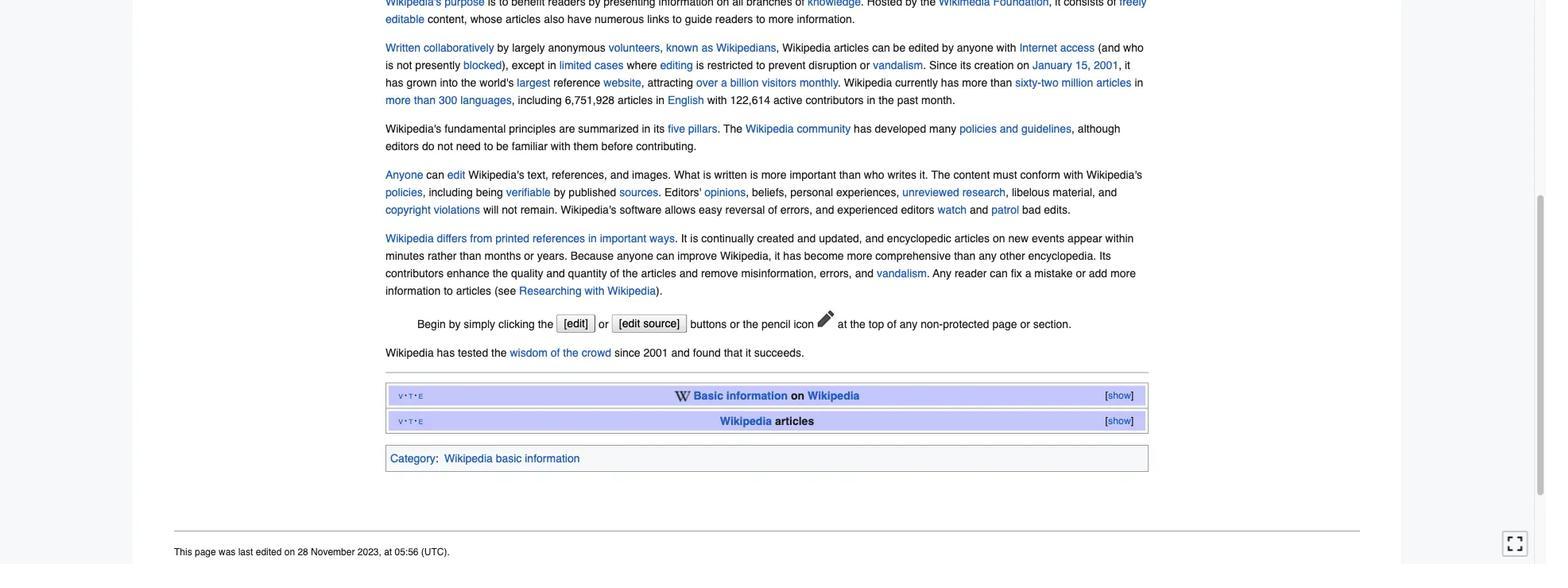 Task type: describe. For each thing, give the bounding box(es) containing it.
content
[[954, 169, 990, 181]]

written collaboratively by largely anonymous volunteers, known as wikipedians , wikipedia articles can be edited by anyone with internet access
[[386, 41, 1095, 54]]

).
[[656, 285, 663, 297]]

editors'
[[665, 186, 702, 199]]

months
[[485, 250, 521, 262]]

its
[[1100, 250, 1112, 262]]

any inside . it is continually created and updated, and encyclopedic articles on new events appear within minutes rather than months or years. because anyone can improve wikipedia, it has become more comprehensive than any other encyclopedia. its contributors enhance the quality and quantity of the articles and remove misinformation, errors, and
[[979, 250, 997, 262]]

volunteers,
[[609, 41, 663, 54]]

the inside largest reference website , attracting over a billion visitors monthly . wikipedia currently has more than sixty-two million articles in more than 300 languages , including 6,751,928 articles in english with 122,614 active contributors in the past month.
[[879, 94, 894, 106]]

improve
[[678, 250, 717, 262]]

has left tested
[[437, 347, 455, 359]]

show for wikipedia articles
[[1109, 415, 1131, 427]]

wikipedia's up being
[[469, 169, 525, 181]]

e for on
[[419, 390, 423, 402]]

articles down basic information on wikipedia
[[775, 415, 814, 428]]

will
[[483, 204, 499, 216]]

opinions link
[[705, 186, 746, 199]]

wikipedia down basic information link
[[720, 415, 772, 428]]

e for wikipedia articles
[[419, 415, 423, 427]]

any
[[933, 267, 952, 280]]

by inside anyone can edit wikipedia's text, references, and images. what is written is more important than who writes it. the content must conform with wikipedia's policies , including being verifiable by published sources . editors' opinions , beliefs, personal experiences, unreviewed research , libelous material, and copyright violations will not remain. wikipedia's software allows easy reversal of errors, and experienced editors watch and patrol bad edits.
[[554, 186, 566, 199]]

cases
[[595, 59, 624, 72]]

in down attracting
[[656, 94, 665, 106]]

clicking
[[499, 318, 535, 331]]

articles down (and
[[1097, 76, 1132, 89]]

1 vertical spatial vandalism link
[[877, 267, 927, 280]]

in up contributing.
[[642, 122, 651, 135]]

on up sixty-
[[1017, 59, 1030, 72]]

by up since
[[942, 41, 954, 54]]

reader
[[955, 267, 987, 280]]

being
[[476, 186, 503, 199]]

v t e for on
[[399, 390, 423, 402]]

to right readers
[[756, 13, 766, 25]]

wikipedia up minutes
[[386, 232, 434, 245]]

than down grown
[[414, 94, 436, 106]]

remove
[[701, 267, 738, 280]]

than up enhance
[[460, 250, 482, 262]]

of right top at the bottom
[[888, 318, 897, 331]]

and down the years.
[[547, 267, 565, 280]]

of right wisdom
[[551, 347, 560, 359]]

guide
[[685, 13, 712, 25]]

the right clicking
[[538, 318, 554, 331]]

on left 28
[[284, 548, 295, 559]]

or left section.
[[1021, 318, 1031, 331]]

unreviewed
[[903, 186, 960, 199]]

by right begin
[[449, 318, 461, 331]]

by up ),
[[497, 41, 509, 54]]

into
[[440, 76, 458, 89]]

wikipedia's fundamental principles are summarized in its five pillars . the wikipedia community has developed many policies and guidelines
[[386, 122, 1072, 135]]

the right quantity
[[623, 267, 638, 280]]

easy
[[699, 204, 723, 216]]

, up copyright violations link at the left top
[[423, 186, 426, 199]]

in up because
[[588, 232, 597, 245]]

non-
[[921, 318, 943, 331]]

wikipedia articles
[[720, 415, 814, 428]]

protected
[[943, 318, 990, 331]]

five
[[668, 122, 685, 135]]

verifiable
[[506, 186, 551, 199]]

largest link
[[517, 76, 551, 89]]

including for reference
[[518, 94, 562, 106]]

new
[[1009, 232, 1029, 245]]

personal
[[791, 186, 833, 199]]

is right what
[[703, 169, 711, 181]]

wikipedians
[[717, 41, 777, 54]]

community
[[797, 122, 851, 135]]

and down experienced
[[866, 232, 884, 245]]

1 horizontal spatial anyone
[[957, 41, 994, 54]]

not inside "(and who is not presently"
[[397, 59, 412, 72]]

wikipedia differs from printed references in important ways link
[[386, 232, 675, 245]]

writes
[[888, 169, 917, 181]]

reference
[[554, 76, 601, 89]]

blocked link
[[464, 59, 502, 72]]

, down the where
[[642, 76, 645, 89]]

ways
[[650, 232, 675, 245]]

basic information link
[[694, 390, 788, 403]]

0 vertical spatial be
[[894, 41, 906, 54]]

it.
[[920, 169, 929, 181]]

the right tested
[[491, 347, 507, 359]]

and up "become"
[[798, 232, 816, 245]]

researching with wikipedia ).
[[519, 285, 663, 297]]

15,
[[1076, 59, 1091, 72]]

category link
[[390, 453, 436, 466]]

editors inside , although editors do not need to be familiar with them before contributing.
[[386, 140, 419, 153]]

and down personal
[[816, 204, 835, 216]]

, up patrol
[[1006, 186, 1009, 199]]

wikipedia's up 'do'
[[386, 122, 442, 135]]

over a billion visitors monthly link
[[697, 76, 839, 89]]

before
[[602, 140, 633, 153]]

articles up ).
[[641, 267, 677, 280]]

are
[[559, 122, 575, 135]]

disruption
[[809, 59, 857, 72]]

(and
[[1098, 41, 1121, 54]]

presently
[[415, 59, 461, 72]]

. right 05:56
[[447, 548, 450, 559]]

it inside , it has grown into the world's
[[1125, 59, 1131, 72]]

e link for wikipedia articles
[[419, 415, 423, 427]]

printed
[[496, 232, 530, 245]]

anonymous
[[548, 41, 606, 54]]

1 horizontal spatial its
[[961, 59, 972, 72]]

with inside anyone can edit wikipedia's text, references, and images. what is written is more important than who writes it. the content must conform with wikipedia's policies , including being verifiable by published sources . editors' opinions , beliefs, personal experiences, unreviewed research , libelous material, and copyright violations will not remain. wikipedia's software allows easy reversal of errors, and experienced editors watch and patrol bad edits.
[[1064, 169, 1084, 181]]

including for can
[[429, 186, 473, 199]]

to up over a billion visitors monthly 'link'
[[756, 59, 766, 72]]

references,
[[552, 169, 607, 181]]

policies inside anyone can edit wikipedia's text, references, and images. what is written is more important than who writes it. the content must conform with wikipedia's policies , including being verifiable by published sources . editors' opinions , beliefs, personal experiences, unreviewed research , libelous material, and copyright violations will not remain. wikipedia's software allows easy reversal of errors, and experienced editors watch and patrol bad edits.
[[386, 186, 423, 199]]

6,751,928
[[565, 94, 615, 106]]

articles down website link
[[618, 94, 653, 106]]

0 vertical spatial wikipedia link
[[808, 390, 860, 403]]

buttons
[[691, 318, 727, 331]]

the left top at the bottom
[[850, 318, 866, 331]]

the down months
[[493, 267, 508, 280]]

show button for on
[[1104, 389, 1136, 404]]

. inside . any reader can fix a mistake or add more information to articles (see
[[927, 267, 930, 280]]

0 horizontal spatial its
[[654, 122, 665, 135]]

material,
[[1053, 186, 1096, 199]]

limited
[[560, 59, 592, 72]]

beliefs,
[[752, 186, 788, 199]]

website
[[604, 76, 642, 89]]

wikipedia's up material,
[[1087, 169, 1143, 181]]

and left found
[[672, 347, 690, 359]]

in right 'million'
[[1135, 76, 1144, 89]]

patrol
[[992, 204, 1020, 216]]

familiar
[[512, 140, 548, 153]]

0 horizontal spatial 2001
[[644, 347, 668, 359]]

as
[[702, 41, 713, 54]]

quality
[[511, 267, 543, 280]]

succeeds.
[[755, 347, 805, 359]]

january
[[1033, 59, 1073, 72]]

than down creation
[[991, 76, 1013, 89]]

, up prevent
[[777, 41, 780, 54]]

can inside . any reader can fix a mistake or add more information to articles (see
[[990, 267, 1008, 280]]

fullscreen image
[[1508, 536, 1524, 552]]

contributors inside . it is continually created and updated, and encyclopedic articles on new events appear within minutes rather than months or years. because anyone can improve wikipedia, it has become more comprehensive than any other encyclopedia. its contributors enhance the quality and quantity of the articles and remove misinformation, errors, and
[[386, 267, 444, 280]]

to inside . any reader can fix a mistake or add more information to articles (see
[[444, 285, 453, 297]]

v link for wikipedia articles
[[399, 415, 403, 427]]

, inside , although editors do not need to be familiar with them before contributing.
[[1072, 122, 1075, 135]]

, down the world's
[[512, 94, 515, 106]]

0 horizontal spatial the
[[724, 122, 743, 135]]

to right links
[[673, 13, 682, 25]]

. inside anyone can edit wikipedia's text, references, and images. what is written is more important than who writes it. the content must conform with wikipedia's policies , including being verifiable by published sources . editors' opinions , beliefs, personal experiences, unreviewed research , libelous material, and copyright violations will not remain. wikipedia's software allows easy reversal of errors, and experienced editors watch and patrol bad edits.
[[659, 186, 662, 199]]

and down improve
[[680, 267, 698, 280]]

also
[[544, 13, 565, 25]]

than inside anyone can edit wikipedia's text, references, and images. what is written is more important than who writes it. the content must conform with wikipedia's policies , including being verifiable by published sources . editors' opinions , beliefs, personal experiences, unreviewed research , libelous material, and copyright violations will not remain. wikipedia's software allows easy reversal of errors, and experienced editors watch and patrol bad edits.
[[840, 169, 861, 181]]

on up wikipedia articles
[[791, 390, 805, 403]]

and left 'guidelines'
[[1000, 122, 1019, 135]]

patrol link
[[992, 204, 1020, 216]]

articles down watch link
[[955, 232, 990, 245]]

january 15, 2001 link
[[1033, 59, 1119, 72]]

wikipedia up wikipedia articles
[[808, 390, 860, 403]]

0 horizontal spatial page
[[195, 548, 216, 559]]

to inside , although editors do not need to be familiar with them before contributing.
[[484, 140, 493, 153]]

, inside , it has grown into the world's
[[1119, 59, 1122, 72]]

, up the reversal
[[746, 186, 749, 199]]

basic
[[694, 390, 724, 403]]

not inside , although editors do not need to be familiar with them before contributing.
[[438, 140, 453, 153]]

the left 'crowd'
[[563, 347, 579, 359]]

copyright
[[386, 204, 431, 216]]

a inside largest reference website , attracting over a billion visitors monthly . wikipedia currently has more than sixty-two million articles in more than 300 languages , including 6,751,928 articles in english with 122,614 active contributors in the past month.
[[721, 76, 728, 89]]

remain.
[[521, 204, 558, 216]]

is up beliefs,
[[750, 169, 758, 181]]

300
[[439, 94, 457, 106]]

numerous
[[595, 13, 644, 25]]

0 horizontal spatial edited
[[256, 548, 282, 559]]

who inside "(and who is not presently"
[[1124, 41, 1144, 54]]

month.
[[922, 94, 956, 106]]

show for on
[[1109, 390, 1131, 402]]

known
[[666, 41, 699, 54]]

with up creation
[[997, 41, 1017, 54]]

editing link
[[660, 59, 693, 72]]

basic
[[496, 453, 522, 466]]

v for wikipedia articles
[[399, 415, 403, 427]]

from
[[470, 232, 493, 245]]

languages
[[461, 94, 512, 106]]

them
[[574, 140, 599, 153]]

more up "(and who is not presently"
[[769, 13, 794, 25]]

more down creation
[[962, 76, 988, 89]]

or right disruption
[[860, 59, 870, 72]]

wikipedia right :
[[445, 453, 493, 466]]

28
[[298, 548, 308, 559]]

be inside , although editors do not need to be familiar with them before contributing.
[[496, 140, 509, 153]]

blocked
[[464, 59, 502, 72]]

five pillars link
[[668, 122, 718, 135]]

quantity
[[568, 267, 607, 280]]

and down 'research'
[[970, 204, 989, 216]]

begin by simply clicking the [edit] or [edit source]
[[417, 318, 680, 331]]



Task type: locate. For each thing, give the bounding box(es) containing it.
1 vertical spatial t
[[409, 415, 413, 427]]

category : wikipedia basic information
[[390, 453, 580, 466]]

more inside . it is continually created and updated, and encyclopedic articles on new events appear within minutes rather than months or years. because anyone can improve wikipedia, it has become more comprehensive than any other encyclopedia. its contributors enhance the quality and quantity of the articles and remove misinformation, errors, and
[[847, 250, 873, 262]]

0 horizontal spatial wikipedia link
[[720, 415, 772, 428]]

05:56
[[395, 548, 419, 559]]

freely editable link
[[386, 0, 1147, 25]]

1 vertical spatial anyone
[[617, 250, 654, 262]]

found
[[693, 347, 721, 359]]

the right "into"
[[461, 76, 477, 89]]

the right pillars
[[724, 122, 743, 135]]

its
[[961, 59, 972, 72], [654, 122, 665, 135]]

2 show button from the top
[[1104, 414, 1136, 429]]

1 horizontal spatial contributors
[[806, 94, 864, 106]]

anyone up creation
[[957, 41, 994, 54]]

articles down enhance
[[456, 285, 491, 297]]

of right quantity
[[610, 267, 620, 280]]

collaboratively
[[424, 41, 494, 54]]

research
[[963, 186, 1006, 199]]

1 v from the top
[[399, 390, 403, 402]]

or down wikipedia differs from printed references in important ways
[[524, 250, 534, 262]]

edits.
[[1044, 204, 1071, 216]]

years.
[[537, 250, 568, 262]]

to
[[673, 13, 682, 25], [756, 13, 766, 25], [756, 59, 766, 72], [484, 140, 493, 153], [444, 285, 453, 297]]

1 horizontal spatial 2001
[[1094, 59, 1119, 72]]

the
[[724, 122, 743, 135], [932, 169, 951, 181]]

prevent
[[769, 59, 806, 72]]

1 horizontal spatial including
[[518, 94, 562, 106]]

0 vertical spatial t link
[[409, 390, 413, 402]]

0 vertical spatial show
[[1109, 390, 1131, 402]]

is down written
[[386, 59, 394, 72]]

fix
[[1011, 267, 1022, 280]]

with inside , although editors do not need to be familiar with them before contributing.
[[551, 140, 571, 153]]

0 vertical spatial vandalism
[[873, 59, 923, 72]]

1 vertical spatial v t e
[[399, 415, 423, 427]]

more down grown
[[386, 94, 411, 106]]

1 horizontal spatial who
[[1124, 41, 1144, 54]]

1 vertical spatial errors,
[[820, 267, 852, 280]]

2 horizontal spatial it
[[1125, 59, 1131, 72]]

errors, down "become"
[[820, 267, 852, 280]]

t link for on
[[409, 390, 413, 402]]

more than 300 languages link
[[386, 94, 512, 106]]

created
[[757, 232, 794, 245]]

0 vertical spatial contributors
[[806, 94, 864, 106]]

e link for on
[[419, 390, 423, 402]]

1 show from the top
[[1109, 390, 1131, 402]]

wikipedia down disruption
[[844, 76, 893, 89]]

0 vertical spatial policies
[[960, 122, 997, 135]]

. down disruption
[[839, 76, 841, 89]]

(see
[[495, 285, 516, 297]]

1 e link from the top
[[419, 390, 423, 402]]

researching
[[519, 285, 582, 297]]

1 horizontal spatial at
[[838, 318, 847, 331]]

errors, inside anyone can edit wikipedia's text, references, and images. what is written is more important than who writes it. the content must conform with wikipedia's policies , including being verifiable by published sources . editors' opinions , beliefs, personal experiences, unreviewed research , libelous material, and copyright violations will not remain. wikipedia's software allows easy reversal of errors, and experienced editors watch and patrol bad edits.
[[781, 204, 813, 216]]

policies down 'anyone' link
[[386, 186, 423, 199]]

is up over
[[696, 59, 704, 72]]

with down quantity
[[585, 285, 605, 297]]

1 vertical spatial edited
[[256, 548, 282, 559]]

1 horizontal spatial important
[[790, 169, 836, 181]]

0 vertical spatial page
[[993, 318, 1018, 331]]

who
[[1124, 41, 1144, 54], [864, 169, 885, 181]]

2 v link from the top
[[399, 415, 403, 427]]

copyright violations link
[[386, 204, 480, 216]]

1 horizontal spatial not
[[438, 140, 453, 153]]

although
[[1078, 122, 1121, 135]]

1 vertical spatial e link
[[419, 415, 423, 427]]

edited right last
[[256, 548, 282, 559]]

edit
[[448, 169, 466, 181]]

1 vertical spatial who
[[864, 169, 885, 181]]

0 vertical spatial editors
[[386, 140, 419, 153]]

need
[[456, 140, 481, 153]]

, down (and
[[1119, 59, 1122, 72]]

vandalism link
[[873, 59, 923, 72], [877, 267, 927, 280]]

wikipedia inside largest reference website , attracting over a billion visitors monthly . wikipedia currently has more than sixty-two million articles in more than 300 languages , including 6,751,928 articles in english with 122,614 active contributors in the past month.
[[844, 76, 893, 89]]

has left grown
[[386, 76, 404, 89]]

vandalism down comprehensive
[[877, 267, 927, 280]]

1 horizontal spatial edited
[[909, 41, 939, 54]]

1 vertical spatial including
[[429, 186, 473, 199]]

and down updated,
[[855, 267, 874, 280]]

0 horizontal spatial including
[[429, 186, 473, 199]]

0 horizontal spatial policies
[[386, 186, 423, 199]]

2 vertical spatial information
[[525, 453, 580, 466]]

1 horizontal spatial wikipedia link
[[808, 390, 860, 403]]

in left 'past'
[[867, 94, 876, 106]]

information inside . any reader can fix a mistake or add more information to articles (see
[[386, 285, 441, 297]]

1 horizontal spatial any
[[979, 250, 997, 262]]

or left add
[[1076, 267, 1086, 280]]

. left any
[[927, 267, 930, 280]]

on inside . it is continually created and updated, and encyclopedic articles on new events appear within minutes rather than months or years. because anyone can improve wikipedia, it has become more comprehensive than any other encyclopedia. its contributors enhance the quality and quantity of the articles and remove misinformation, errors, and
[[993, 232, 1006, 245]]

with down are
[[551, 140, 571, 153]]

0 vertical spatial vandalism link
[[873, 59, 923, 72]]

t link for wikipedia articles
[[409, 415, 413, 427]]

wikipedia down begin
[[386, 347, 434, 359]]

1 horizontal spatial editors
[[901, 204, 935, 216]]

v link up category on the bottom
[[399, 415, 403, 427]]

2 v t e from the top
[[399, 415, 423, 427]]

1 vertical spatial at
[[384, 548, 392, 559]]

errors, inside . it is continually created and updated, and encyclopedic articles on new events appear within minutes rather than months or years. because anyone can improve wikipedia, it has become more comprehensive than any other encyclopedia. its contributors enhance the quality and quantity of the articles and remove misinformation, errors, and
[[820, 267, 852, 280]]

or inside . any reader can fix a mistake or add more information to articles (see
[[1076, 267, 1086, 280]]

a right over
[[721, 76, 728, 89]]

allows
[[665, 204, 696, 216]]

wisdom of the crowd link
[[510, 347, 612, 359]]

not right 'do'
[[438, 140, 453, 153]]

or right [edit]
[[599, 318, 609, 331]]

. left since
[[923, 59, 927, 72]]

at left 05:56
[[384, 548, 392, 559]]

content,
[[428, 13, 467, 25]]

or right buttons
[[730, 318, 740, 331]]

in left limited
[[548, 59, 556, 72]]

0 horizontal spatial any
[[900, 318, 918, 331]]

1 vertical spatial important
[[600, 232, 647, 245]]

1 vertical spatial wikipedia link
[[720, 415, 772, 428]]

2 t link from the top
[[409, 415, 413, 427]]

0 vertical spatial the
[[724, 122, 743, 135]]

verifiable link
[[506, 186, 551, 199]]

1 vertical spatial it
[[775, 250, 780, 262]]

developed
[[875, 122, 927, 135]]

1 horizontal spatial page
[[993, 318, 1018, 331]]

1 horizontal spatial it
[[775, 250, 780, 262]]

contributors down monthly
[[806, 94, 864, 106]]

1 vertical spatial t link
[[409, 415, 413, 427]]

of inside . it is continually created and updated, and encyclopedic articles on new events appear within minutes rather than months or years. because anyone can improve wikipedia, it has become more comprehensive than any other encyclopedia. its contributors enhance the quality and quantity of the articles and remove misinformation, errors, and
[[610, 267, 620, 280]]

to right need
[[484, 140, 493, 153]]

wikipedia's down the published
[[561, 204, 617, 216]]

1 vertical spatial show
[[1109, 415, 1131, 427]]

v t e for wikipedia articles
[[399, 415, 423, 427]]

sixty-
[[1016, 76, 1042, 89]]

1 t link from the top
[[409, 390, 413, 402]]

1 vertical spatial show button
[[1104, 414, 1136, 429]]

0 vertical spatial 2001
[[1094, 59, 1119, 72]]

1 vertical spatial vandalism
[[877, 267, 927, 280]]

0 vertical spatial t
[[409, 390, 413, 402]]

than up the reader
[[954, 250, 976, 262]]

2 horizontal spatial not
[[502, 204, 517, 216]]

contributors down minutes
[[386, 267, 444, 280]]

two
[[1042, 76, 1059, 89]]

0 vertical spatial at
[[838, 318, 847, 331]]

t for on
[[409, 390, 413, 402]]

has down since
[[941, 76, 959, 89]]

0 horizontal spatial anyone
[[617, 250, 654, 262]]

1 t from the top
[[409, 390, 413, 402]]

wikipedia down active
[[746, 122, 794, 135]]

0 horizontal spatial information
[[386, 285, 441, 297]]

who inside anyone can edit wikipedia's text, references, and images. what is written is more important than who writes it. the content must conform with wikipedia's policies , including being verifiable by published sources . editors' opinions , beliefs, personal experiences, unreviewed research , libelous material, and copyright violations will not remain. wikipedia's software allows easy reversal of errors, and experienced editors watch and patrol bad edits.
[[864, 169, 885, 181]]

1 vertical spatial v
[[399, 415, 403, 427]]

largest
[[517, 76, 551, 89]]

anyone down ways
[[617, 250, 654, 262]]

wikipedia differs from printed references in important ways
[[386, 232, 675, 245]]

pencil
[[762, 318, 791, 331]]

0 horizontal spatial contributors
[[386, 267, 444, 280]]

including down largest link
[[518, 94, 562, 106]]

currently
[[896, 76, 938, 89]]

active
[[774, 94, 803, 106]]

1 vertical spatial 2001
[[644, 347, 668, 359]]

show button for wikipedia articles
[[1104, 414, 1136, 429]]

0 vertical spatial any
[[979, 250, 997, 262]]

readers
[[716, 13, 753, 25]]

0 vertical spatial show button
[[1104, 389, 1136, 404]]

is
[[386, 59, 394, 72], [696, 59, 704, 72], [703, 169, 711, 181], [750, 169, 758, 181], [691, 232, 699, 245]]

0 vertical spatial v t e
[[399, 390, 423, 402]]

1 horizontal spatial be
[[894, 41, 906, 54]]

can inside . it is continually created and updated, and encyclopedic articles on new events appear within minutes rather than months or years. because anyone can improve wikipedia, it has become more comprehensive than any other encyclopedia. its contributors enhance the quality and quantity of the articles and remove misinformation, errors, and
[[657, 250, 675, 262]]

2 vertical spatial it
[[746, 347, 751, 359]]

tested
[[458, 347, 488, 359]]

opinions
[[705, 186, 746, 199]]

including inside largest reference website , attracting over a billion visitors monthly . wikipedia currently has more than sixty-two million articles in more than 300 languages , including 6,751,928 articles in english with 122,614 active contributors in the past month.
[[518, 94, 562, 106]]

it inside . it is continually created and updated, and encyclopedic articles on new events appear within minutes rather than months or years. because anyone can improve wikipedia, it has become more comprehensive than any other encyclopedia. its contributors enhance the quality and quantity of the articles and remove misinformation, errors, and
[[775, 250, 780, 262]]

vandalism up 'currently'
[[873, 59, 923, 72]]

more
[[769, 13, 794, 25], [962, 76, 988, 89], [386, 94, 411, 106], [762, 169, 787, 181], [847, 250, 873, 262], [1111, 267, 1136, 280]]

1 e from the top
[[419, 390, 423, 402]]

continually
[[702, 232, 754, 245]]

, left although
[[1072, 122, 1075, 135]]

0 horizontal spatial not
[[397, 59, 412, 72]]

1 show button from the top
[[1104, 389, 1136, 404]]

at the top of any non-protected page or section.
[[835, 318, 1072, 331]]

attracting
[[648, 76, 694, 89]]

its left five
[[654, 122, 665, 135]]

than
[[991, 76, 1013, 89], [414, 94, 436, 106], [840, 169, 861, 181], [460, 250, 482, 262], [954, 250, 976, 262]]

1 vertical spatial policies
[[386, 186, 423, 199]]

0 vertical spatial e
[[419, 390, 423, 402]]

wikipedia has tested the wisdom of the crowd since 2001 and found that it succeeds.
[[386, 347, 805, 359]]

. it is continually created and updated, and encyclopedic articles on new events appear within minutes rather than months or years. because anyone can improve wikipedia, it has become more comprehensive than any other encyclopedia. its contributors enhance the quality and quantity of the articles and remove misinformation, errors, and
[[386, 232, 1134, 280]]

minutes
[[386, 250, 425, 262]]

the inside anyone can edit wikipedia's text, references, and images. what is written is more important than who writes it. the content must conform with wikipedia's policies , including being verifiable by published sources . editors' opinions , beliefs, personal experiences, unreviewed research , libelous material, and copyright violations will not remain. wikipedia's software allows easy reversal of errors, and experienced editors watch and patrol bad edits.
[[932, 169, 951, 181]]

more inside . any reader can fix a mistake or add more information to articles (see
[[1111, 267, 1136, 280]]

0 horizontal spatial at
[[384, 548, 392, 559]]

1 horizontal spatial information
[[525, 453, 580, 466]]

world's
[[480, 76, 514, 89]]

wikipedia up blocked ), except in limited cases where editing is restricted to prevent disruption or vandalism . since its creation on january 15, 2001
[[783, 41, 831, 54]]

1 vertical spatial its
[[654, 122, 665, 135]]

[edit]
[[564, 318, 588, 331]]

0 vertical spatial important
[[790, 169, 836, 181]]

updated,
[[819, 232, 863, 245]]

anyone can edit wikipedia's text, references, and images. what is written is more important than who writes it. the content must conform with wikipedia's policies , including being verifiable by published sources . editors' opinions , beliefs, personal experiences, unreviewed research , libelous material, and copyright violations will not remain. wikipedia's software allows easy reversal of errors, and experienced editors watch and patrol bad edits.
[[386, 169, 1143, 216]]

not down written
[[397, 59, 412, 72]]

because
[[571, 250, 614, 262]]

not inside anyone can edit wikipedia's text, references, and images. what is written is more important than who writes it. the content must conform with wikipedia's policies , including being verifiable by published sources . editors' opinions , beliefs, personal experiences, unreviewed research , libelous material, and copyright violations will not remain. wikipedia's software allows easy reversal of errors, and experienced editors watch and patrol bad edits.
[[502, 204, 517, 216]]

0 horizontal spatial important
[[600, 232, 647, 245]]

including inside anyone can edit wikipedia's text, references, and images. what is written is more important than who writes it. the content must conform with wikipedia's policies , including being verifiable by published sources . editors' opinions , beliefs, personal experiences, unreviewed research , libelous material, and copyright violations will not remain. wikipedia's software allows easy reversal of errors, and experienced editors watch and patrol bad edits.
[[429, 186, 473, 199]]

crowd
[[582, 347, 612, 359]]

wikipedia's
[[386, 122, 442, 135], [469, 169, 525, 181], [1087, 169, 1143, 181], [561, 204, 617, 216]]

on left new
[[993, 232, 1006, 245]]

and right material,
[[1099, 186, 1117, 199]]

0 vertical spatial who
[[1124, 41, 1144, 54]]

contributors inside largest reference website , attracting over a billion visitors monthly . wikipedia currently has more than sixty-two million articles in more than 300 languages , including 6,751,928 articles in english with 122,614 active contributors in the past month.
[[806, 94, 864, 106]]

articles inside . any reader can fix a mistake or add more information to articles (see
[[456, 285, 491, 297]]

add
[[1089, 267, 1108, 280]]

0 horizontal spatial be
[[496, 140, 509, 153]]

2 e link from the top
[[419, 415, 423, 427]]

2001 down (and
[[1094, 59, 1119, 72]]

more inside anyone can edit wikipedia's text, references, and images. what is written is more important than who writes it. the content must conform with wikipedia's policies , including being verifiable by published sources . editors' opinions , beliefs, personal experiences, unreviewed research , libelous material, and copyright violations will not remain. wikipedia's software allows easy reversal of errors, and experienced editors watch and patrol bad edits.
[[762, 169, 787, 181]]

vandalism link up 'currently'
[[873, 59, 923, 72]]

of inside anyone can edit wikipedia's text, references, and images. what is written is more important than who writes it. the content must conform with wikipedia's policies , including being verifiable by published sources . editors' opinions , beliefs, personal experiences, unreviewed research , libelous material, and copyright violations will not remain. wikipedia's software allows easy reversal of errors, and experienced editors watch and patrol bad edits.
[[768, 204, 778, 216]]

it up "misinformation,"
[[775, 250, 780, 262]]

and up sources
[[611, 169, 629, 181]]

1 horizontal spatial the
[[932, 169, 951, 181]]

is inside . it is continually created and updated, and encyclopedic articles on new events appear within minutes rather than months or years. because anyone can improve wikipedia, it has become more comprehensive than any other encyclopedia. its contributors enhance the quality and quantity of the articles and remove misinformation, errors, and
[[691, 232, 699, 245]]

1 vertical spatial v link
[[399, 415, 403, 427]]

editors inside anyone can edit wikipedia's text, references, and images. what is written is more important than who writes it. the content must conform with wikipedia's policies , including being verifiable by published sources . editors' opinions , beliefs, personal experiences, unreviewed research , libelous material, and copyright violations will not remain. wikipedia's software allows easy reversal of errors, and experienced editors watch and patrol bad edits.
[[901, 204, 935, 216]]

restricted
[[707, 59, 753, 72]]

within
[[1106, 232, 1134, 245]]

largest reference website , attracting over a billion visitors monthly . wikipedia currently has more than sixty-two million articles in more than 300 languages , including 6,751,928 articles in english with 122,614 active contributors in the past month.
[[386, 76, 1144, 106]]

anyone inside . it is continually created and updated, and encyclopedic articles on new events appear within minutes rather than months or years. because anyone can improve wikipedia, it has become more comprehensive than any other encyclopedia. its contributors enhance the quality and quantity of the articles and remove misinformation, errors, and
[[617, 250, 654, 262]]

in
[[548, 59, 556, 72], [1135, 76, 1144, 89], [656, 94, 665, 106], [867, 94, 876, 106], [642, 122, 651, 135], [588, 232, 597, 245]]

contributing.
[[636, 140, 697, 153]]

articles up disruption
[[834, 41, 869, 54]]

2 show from the top
[[1109, 415, 1131, 427]]

. inside largest reference website , attracting over a billion visitors monthly . wikipedia currently has more than sixty-two million articles in more than 300 languages , including 6,751,928 articles in english with 122,614 active contributors in the past month.
[[839, 76, 841, 89]]

articles up largely on the top of page
[[506, 13, 541, 25]]

has left developed at top right
[[854, 122, 872, 135]]

important
[[790, 169, 836, 181], [600, 232, 647, 245]]

1 vertical spatial not
[[438, 140, 453, 153]]

0 vertical spatial including
[[518, 94, 562, 106]]

the left pencil
[[743, 318, 759, 331]]

2 horizontal spatial information
[[727, 390, 788, 403]]

do
[[422, 140, 435, 153]]

important down "software"
[[600, 232, 647, 245]]

pillars
[[689, 122, 718, 135]]

0 horizontal spatial errors,
[[781, 204, 813, 216]]

t link up category on the bottom
[[409, 415, 413, 427]]

1 vertical spatial any
[[900, 318, 918, 331]]

is inside "(and who is not presently"
[[386, 59, 394, 72]]

has inside largest reference website , attracting over a billion visitors monthly . wikipedia currently has more than sixty-two million articles in more than 300 languages , including 6,751,928 articles in english with 122,614 active contributors in the past month.
[[941, 76, 959, 89]]

2 v from the top
[[399, 415, 403, 427]]

links
[[647, 13, 670, 25]]

comprehensive
[[876, 250, 951, 262]]

. left it
[[675, 232, 678, 245]]

a right fix
[[1026, 267, 1032, 280]]

with inside largest reference website , attracting over a billion visitors monthly . wikipedia currently has more than sixty-two million articles in more than 300 languages , including 6,751,928 articles in english with 122,614 active contributors in the past month.
[[708, 94, 727, 106]]

or inside . it is continually created and updated, and encyclopedic articles on new events appear within minutes rather than months or years. because anyone can improve wikipedia, it has become more comprehensive than any other encyclopedia. its contributors enhance the quality and quantity of the articles and remove misinformation, errors, and
[[524, 250, 534, 262]]

2 t from the top
[[409, 415, 413, 427]]

experienced
[[838, 204, 898, 216]]

can inside anyone can edit wikipedia's text, references, and images. what is written is more important than who writes it. the content must conform with wikipedia's policies , including being verifiable by published sources . editors' opinions , beliefs, personal experiences, unreviewed research , libelous material, and copyright violations will not remain. wikipedia's software allows easy reversal of errors, and experienced editors watch and patrol bad edits.
[[427, 169, 444, 181]]

1 vertical spatial a
[[1026, 267, 1032, 280]]

with down over
[[708, 94, 727, 106]]

0 horizontal spatial it
[[746, 347, 751, 359]]

anyone link
[[386, 169, 423, 181]]

0 horizontal spatial who
[[864, 169, 885, 181]]

policies and guidelines link
[[960, 122, 1072, 135]]

page left was
[[195, 548, 216, 559]]

the inside , it has grown into the world's
[[461, 76, 477, 89]]

122,614
[[730, 94, 771, 106]]

who up experiences,
[[864, 169, 885, 181]]

software
[[620, 204, 662, 216]]

including down "edit" link on the left top of page
[[429, 186, 473, 199]]

2 e from the top
[[419, 415, 423, 427]]

wikipedia up [edit source]
[[608, 285, 656, 297]]

0 vertical spatial a
[[721, 76, 728, 89]]

important inside anyone can edit wikipedia's text, references, and images. what is written is more important than who writes it. the content must conform with wikipedia's policies , including being verifiable by published sources . editors' opinions , beliefs, personal experiences, unreviewed research , libelous material, and copyright violations will not remain. wikipedia's software allows easy reversal of errors, and experienced editors watch and patrol bad edits.
[[790, 169, 836, 181]]

1 v link from the top
[[399, 390, 403, 402]]

basic information on wikipedia
[[694, 390, 860, 403]]

1 vertical spatial editors
[[901, 204, 935, 216]]

1 vertical spatial page
[[195, 548, 216, 559]]

billion
[[731, 76, 759, 89]]

v link
[[399, 390, 403, 402], [399, 415, 403, 427]]

bad
[[1023, 204, 1041, 216]]

t up category on the bottom
[[409, 415, 413, 427]]

. any reader can fix a mistake or add more information to articles (see
[[386, 267, 1136, 297]]

t for wikipedia articles
[[409, 415, 413, 427]]

0 vertical spatial errors,
[[781, 204, 813, 216]]

1 v t e from the top
[[399, 390, 423, 402]]

. inside . it is continually created and updated, and encyclopedic articles on new events appear within minutes rather than months or years. because anyone can improve wikipedia, it has become more comprehensive than any other encyclopedia. its contributors enhance the quality and quantity of the articles and remove misinformation, errors, and
[[675, 232, 678, 245]]

a inside . any reader can fix a mistake or add more information to articles (see
[[1026, 267, 1032, 280]]

visitors
[[762, 76, 797, 89]]

editors down unreviewed
[[901, 204, 935, 216]]

1 vertical spatial information
[[727, 390, 788, 403]]

v t e up category on the bottom
[[399, 415, 423, 427]]

1 vertical spatial the
[[932, 169, 951, 181]]

0 horizontal spatial a
[[721, 76, 728, 89]]

1 horizontal spatial a
[[1026, 267, 1032, 280]]

anyone
[[386, 169, 423, 181]]

. right five
[[718, 122, 721, 135]]

2001 right since
[[644, 347, 668, 359]]

v up category on the bottom
[[399, 415, 403, 427]]

1 horizontal spatial errors,
[[820, 267, 852, 280]]

. down images.
[[659, 186, 662, 199]]

0 vertical spatial v link
[[399, 390, 403, 402]]

0 vertical spatial e link
[[419, 390, 423, 402]]

0 vertical spatial edited
[[909, 41, 939, 54]]

v link for on
[[399, 390, 403, 402]]

0 vertical spatial not
[[397, 59, 412, 72]]

1 vertical spatial contributors
[[386, 267, 444, 280]]

unreviewed research link
[[903, 186, 1006, 199]]

has inside . it is continually created and updated, and encyclopedic articles on new events appear within minutes rather than months or years. because anyone can improve wikipedia, it has become more comprehensive than any other encyclopedia. its contributors enhance the quality and quantity of the articles and remove misinformation, errors, and
[[784, 250, 802, 262]]

vandalism link down comprehensive
[[877, 267, 927, 280]]

v for on
[[399, 390, 403, 402]]

has inside , it has grown into the world's
[[386, 76, 404, 89]]



Task type: vqa. For each thing, say whether or not it's contained in the screenshot.
the left 'edited'
yes



